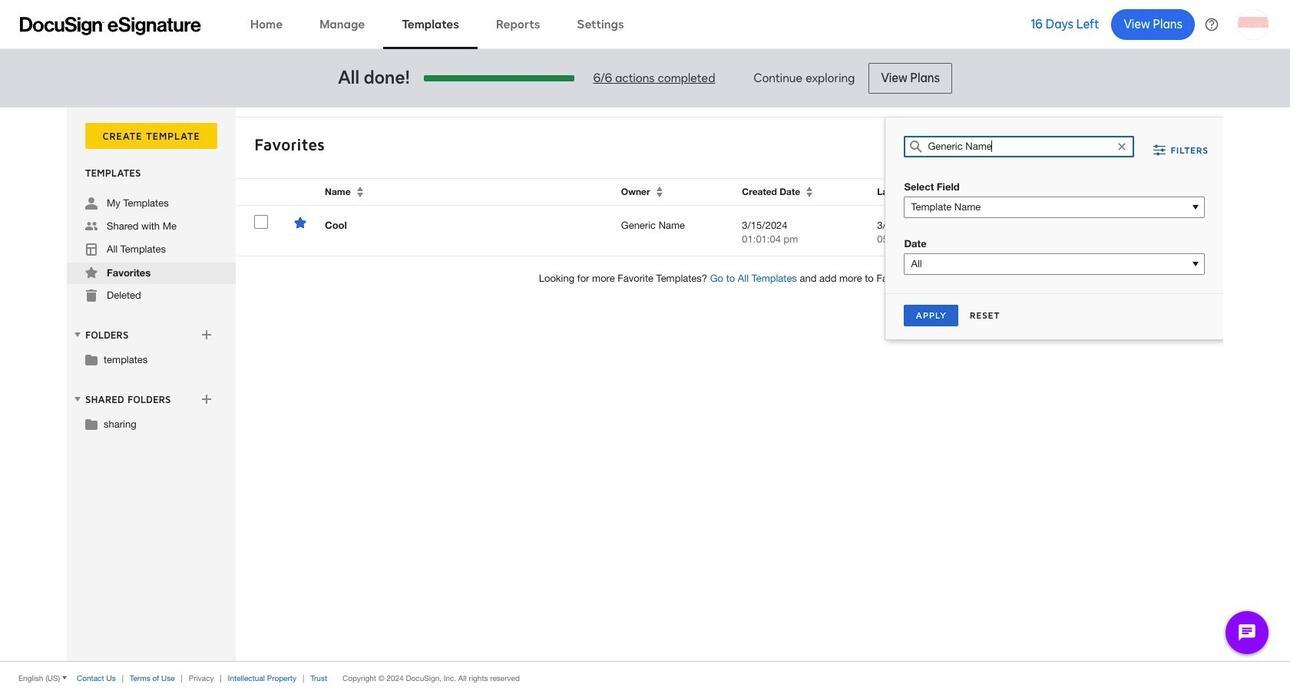 Task type: describe. For each thing, give the bounding box(es) containing it.
Search Favorites text field
[[928, 137, 1111, 157]]

folder image
[[85, 353, 98, 366]]

view folders image
[[71, 329, 84, 341]]

view shared folders image
[[71, 393, 84, 406]]

shared image
[[85, 220, 98, 233]]

docusign esignature image
[[20, 17, 201, 35]]

remove cool from favorites image
[[294, 217, 307, 229]]

more info region
[[0, 661, 1291, 695]]



Task type: locate. For each thing, give the bounding box(es) containing it.
folder image
[[85, 418, 98, 430]]

trash image
[[85, 290, 98, 302]]

templates image
[[85, 244, 98, 256]]

your uploaded profile image image
[[1238, 9, 1269, 40]]

star filled image
[[85, 267, 98, 279]]

secondary navigation region
[[67, 108, 1228, 661]]

user image
[[85, 197, 98, 210]]



Task type: vqa. For each thing, say whether or not it's contained in the screenshot.
folder 'icon' related to View Shared Folders 'icon'
no



